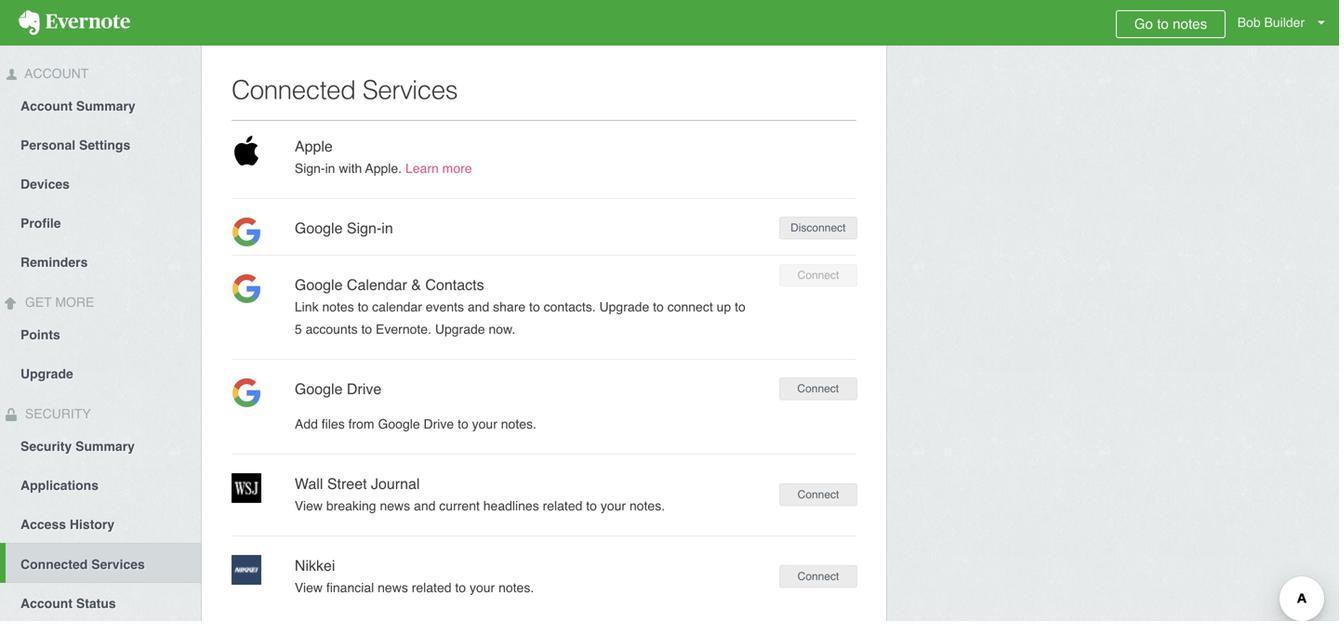 Task type: describe. For each thing, give the bounding box(es) containing it.
sign- for google
[[347, 219, 382, 237]]

to right the accounts
[[361, 322, 372, 337]]

account status
[[20, 596, 116, 611]]

0 vertical spatial services
[[362, 75, 458, 105]]

journal
[[371, 475, 420, 492]]

apple sign-in with apple. learn more
[[295, 138, 472, 176]]

apple
[[295, 138, 333, 155]]

nikkei
[[295, 557, 335, 574]]

news inside nikkei view financial news related to your notes.
[[378, 580, 408, 595]]

summary for account
[[76, 99, 136, 113]]

to right go
[[1157, 16, 1169, 32]]

evernote image
[[0, 10, 149, 35]]

account for account status
[[20, 596, 73, 611]]

0 vertical spatial connected services
[[232, 75, 458, 105]]

and inside 'google calendar & contacts link notes to calendar events and share to contacts. upgrade to connect up to 5 accounts to evernote. upgrade now.'
[[468, 299, 489, 314]]

to up wall street journal view breaking news and current headlines related to your notes.
[[458, 417, 469, 432]]

security summary link
[[0, 426, 201, 465]]

bob builder link
[[1233, 0, 1339, 46]]

5
[[295, 322, 302, 337]]

from
[[348, 417, 374, 432]]

1 horizontal spatial connected
[[232, 75, 356, 105]]

google right from
[[378, 417, 420, 432]]

profile
[[20, 216, 61, 231]]

access
[[20, 517, 66, 532]]

&
[[411, 276, 421, 293]]

google for google calendar & contacts link notes to calendar events and share to contacts. upgrade to connect up to 5 accounts to evernote. upgrade now.
[[295, 276, 343, 293]]

go
[[1134, 16, 1153, 32]]

google sign-in
[[295, 219, 393, 237]]

wall street journal view breaking news and current headlines related to your notes.
[[295, 475, 665, 513]]

calendar
[[347, 276, 407, 293]]

news inside wall street journal view breaking news and current headlines related to your notes.
[[380, 499, 410, 513]]

notes. for add
[[501, 417, 537, 432]]

google calendar & contacts link notes to calendar events and share to contacts. upgrade to connect up to 5 accounts to evernote. upgrade now.
[[295, 276, 746, 337]]

summary for security
[[75, 439, 135, 454]]

to right share
[[529, 299, 540, 314]]

upgrade link
[[0, 353, 201, 392]]

learn more link
[[405, 161, 472, 176]]

account for account summary
[[20, 99, 73, 113]]

access history
[[20, 517, 115, 532]]

1 horizontal spatial notes
[[1173, 16, 1207, 32]]

accounts
[[306, 322, 358, 337]]

learn
[[405, 161, 439, 176]]

go to notes link
[[1116, 10, 1226, 38]]

devices link
[[0, 164, 201, 203]]

status
[[76, 596, 116, 611]]

builder
[[1264, 15, 1305, 30]]

your for add
[[472, 417, 497, 432]]

personal settings
[[20, 138, 130, 153]]

share
[[493, 299, 526, 314]]

evernote.
[[376, 322, 432, 337]]

related inside nikkei view financial news related to your notes.
[[412, 580, 452, 595]]

connect
[[668, 299, 713, 314]]

in for apple sign-in with apple. learn more
[[325, 161, 335, 176]]

1 vertical spatial services
[[91, 557, 145, 572]]

current
[[439, 499, 480, 513]]

evernote link
[[0, 0, 149, 46]]

get more
[[21, 295, 94, 310]]

street
[[327, 475, 367, 492]]

google for google drive
[[295, 380, 343, 398]]

connected services link
[[6, 543, 201, 583]]

files
[[322, 417, 345, 432]]

calendar
[[372, 299, 422, 314]]

nikkei view financial news related to your notes.
[[295, 557, 534, 595]]

account for account
[[21, 66, 89, 81]]

0 horizontal spatial connected services
[[20, 557, 145, 572]]

personal
[[20, 138, 75, 153]]



Task type: vqa. For each thing, say whether or not it's contained in the screenshot.
the note window element
no



Task type: locate. For each thing, give the bounding box(es) containing it.
your inside nikkei view financial news related to your notes.
[[470, 580, 495, 595]]

profile link
[[0, 203, 201, 242]]

account status link
[[0, 583, 201, 621]]

notes inside 'google calendar & contacts link notes to calendar events and share to contacts. upgrade to connect up to 5 accounts to evernote. upgrade now.'
[[322, 299, 354, 314]]

0 horizontal spatial upgrade
[[20, 366, 73, 381]]

1 vertical spatial news
[[378, 580, 408, 595]]

0 vertical spatial connected
[[232, 75, 356, 105]]

in inside apple sign-in with apple. learn more
[[325, 161, 335, 176]]

sign- down apple
[[295, 161, 325, 176]]

personal settings link
[[0, 125, 201, 164]]

account summary
[[20, 99, 136, 113]]

upgrade right contacts.
[[599, 299, 649, 314]]

security for security
[[21, 406, 91, 421]]

add
[[295, 417, 318, 432]]

news right the 'financial'
[[378, 580, 408, 595]]

google down with
[[295, 219, 343, 237]]

0 horizontal spatial notes
[[322, 299, 354, 314]]

1 vertical spatial connected
[[20, 557, 88, 572]]

1 vertical spatial connected services
[[20, 557, 145, 572]]

to left connect
[[653, 299, 664, 314]]

1 vertical spatial upgrade
[[435, 322, 485, 337]]

1 vertical spatial related
[[412, 580, 452, 595]]

news down journal
[[380, 499, 410, 513]]

notes. inside nikkei view financial news related to your notes.
[[499, 580, 534, 595]]

0 vertical spatial view
[[295, 499, 323, 513]]

view down nikkei
[[295, 580, 323, 595]]

account summary link
[[0, 86, 201, 125]]

account
[[21, 66, 89, 81], [20, 99, 73, 113], [20, 596, 73, 611]]

connected down access
[[20, 557, 88, 572]]

0 horizontal spatial drive
[[347, 380, 382, 398]]

0 horizontal spatial sign-
[[295, 161, 325, 176]]

your for nikkei
[[470, 580, 495, 595]]

your
[[472, 417, 497, 432], [601, 499, 626, 513], [470, 580, 495, 595]]

google up the link
[[295, 276, 343, 293]]

0 vertical spatial sign-
[[295, 161, 325, 176]]

None submit
[[779, 216, 857, 239], [779, 264, 858, 287], [779, 377, 857, 400], [779, 483, 858, 506], [779, 565, 858, 588], [779, 216, 857, 239], [779, 264, 858, 287], [779, 377, 857, 400], [779, 483, 858, 506], [779, 565, 858, 588]]

1 horizontal spatial in
[[382, 219, 393, 237]]

0 vertical spatial drive
[[347, 380, 382, 398]]

1 horizontal spatial upgrade
[[435, 322, 485, 337]]

summary inside account summary link
[[76, 99, 136, 113]]

with
[[339, 161, 362, 176]]

1 vertical spatial notes
[[322, 299, 354, 314]]

security up security summary
[[21, 406, 91, 421]]

view
[[295, 499, 323, 513], [295, 580, 323, 595]]

0 vertical spatial notes
[[1173, 16, 1207, 32]]

google inside 'google calendar & contacts link notes to calendar events and share to contacts. upgrade to connect up to 5 accounts to evernote. upgrade now.'
[[295, 276, 343, 293]]

0 vertical spatial notes.
[[501, 417, 537, 432]]

more
[[442, 161, 472, 176]]

sign- inside apple sign-in with apple. learn more
[[295, 161, 325, 176]]

get
[[25, 295, 52, 310]]

summary up personal settings link in the top left of the page
[[76, 99, 136, 113]]

contacts.
[[544, 299, 596, 314]]

notes. for nikkei
[[499, 580, 534, 595]]

and inside wall street journal view breaking news and current headlines related to your notes.
[[414, 499, 436, 513]]

upgrade down events
[[435, 322, 485, 337]]

summary up applications link
[[75, 439, 135, 454]]

to inside nikkei view financial news related to your notes.
[[455, 580, 466, 595]]

2 vertical spatial notes.
[[499, 580, 534, 595]]

0 horizontal spatial related
[[412, 580, 452, 595]]

bob builder
[[1238, 15, 1305, 30]]

more
[[55, 295, 94, 310]]

sign- for apple
[[295, 161, 325, 176]]

sign- up calendar
[[347, 219, 382, 237]]

link
[[295, 299, 319, 314]]

2 vertical spatial upgrade
[[20, 366, 73, 381]]

1 vertical spatial account
[[20, 99, 73, 113]]

notes. inside wall street journal view breaking news and current headlines related to your notes.
[[630, 499, 665, 513]]

view down the "wall"
[[295, 499, 323, 513]]

0 vertical spatial in
[[325, 161, 335, 176]]

security
[[21, 406, 91, 421], [20, 439, 72, 454]]

upgrade
[[599, 299, 649, 314], [435, 322, 485, 337], [20, 366, 73, 381]]

1 vertical spatial security
[[20, 439, 72, 454]]

0 vertical spatial upgrade
[[599, 299, 649, 314]]

1 horizontal spatial connected services
[[232, 75, 458, 105]]

0 vertical spatial account
[[21, 66, 89, 81]]

2 vertical spatial account
[[20, 596, 73, 611]]

1 vertical spatial in
[[382, 219, 393, 237]]

to down current
[[455, 580, 466, 595]]

notes up the accounts
[[322, 299, 354, 314]]

reminders link
[[0, 242, 201, 281]]

drive
[[347, 380, 382, 398], [424, 417, 454, 432]]

services up apple sign-in with apple. learn more
[[362, 75, 458, 105]]

connected
[[232, 75, 356, 105], [20, 557, 88, 572]]

services
[[362, 75, 458, 105], [91, 557, 145, 572]]

2 horizontal spatial upgrade
[[599, 299, 649, 314]]

1 vertical spatial notes.
[[630, 499, 665, 513]]

connected services down history
[[20, 557, 145, 572]]

1 vertical spatial summary
[[75, 439, 135, 454]]

1 vertical spatial and
[[414, 499, 436, 513]]

account up account summary
[[21, 66, 89, 81]]

services up the account status link
[[91, 557, 145, 572]]

sign-
[[295, 161, 325, 176], [347, 219, 382, 237]]

to right the headlines
[[586, 499, 597, 513]]

0 vertical spatial news
[[380, 499, 410, 513]]

notes right go
[[1173, 16, 1207, 32]]

applications link
[[0, 465, 201, 504]]

and left current
[[414, 499, 436, 513]]

0 horizontal spatial services
[[91, 557, 145, 572]]

bob
[[1238, 15, 1261, 30]]

1 vertical spatial drive
[[424, 417, 454, 432]]

devices
[[20, 177, 70, 192]]

settings
[[79, 138, 130, 153]]

access history link
[[0, 504, 201, 543]]

1 horizontal spatial sign-
[[347, 219, 382, 237]]

security for security summary
[[20, 439, 72, 454]]

view inside nikkei view financial news related to your notes.
[[295, 580, 323, 595]]

apple.
[[365, 161, 402, 176]]

history
[[70, 517, 115, 532]]

0 horizontal spatial and
[[414, 499, 436, 513]]

security up applications
[[20, 439, 72, 454]]

1 horizontal spatial services
[[362, 75, 458, 105]]

0 vertical spatial summary
[[76, 99, 136, 113]]

account left status
[[20, 596, 73, 611]]

in
[[325, 161, 335, 176], [382, 219, 393, 237]]

summary inside 'security summary' "link"
[[75, 439, 135, 454]]

drive right from
[[424, 417, 454, 432]]

and
[[468, 299, 489, 314], [414, 499, 436, 513]]

to right "up"
[[735, 299, 746, 314]]

google drive
[[295, 380, 382, 398]]

1 summary from the top
[[76, 99, 136, 113]]

summary
[[76, 99, 136, 113], [75, 439, 135, 454]]

news
[[380, 499, 410, 513], [378, 580, 408, 595]]

notes.
[[501, 417, 537, 432], [630, 499, 665, 513], [499, 580, 534, 595]]

to down calendar
[[358, 299, 369, 314]]

and left share
[[468, 299, 489, 314]]

google up the add
[[295, 380, 343, 398]]

points link
[[0, 314, 201, 353]]

related
[[543, 499, 583, 513], [412, 580, 452, 595]]

reminders
[[20, 255, 88, 270]]

google for google sign-in
[[295, 219, 343, 237]]

in up calendar
[[382, 219, 393, 237]]

now.
[[489, 322, 516, 337]]

your inside wall street journal view breaking news and current headlines related to your notes.
[[601, 499, 626, 513]]

view inside wall street journal view breaking news and current headlines related to your notes.
[[295, 499, 323, 513]]

1 vertical spatial view
[[295, 580, 323, 595]]

points
[[20, 327, 60, 342]]

financial
[[326, 580, 374, 595]]

applications
[[20, 478, 99, 493]]

to
[[1157, 16, 1169, 32], [358, 299, 369, 314], [529, 299, 540, 314], [653, 299, 664, 314], [735, 299, 746, 314], [361, 322, 372, 337], [458, 417, 469, 432], [586, 499, 597, 513], [455, 580, 466, 595]]

2 vertical spatial your
[[470, 580, 495, 595]]

1 horizontal spatial and
[[468, 299, 489, 314]]

account up personal
[[20, 99, 73, 113]]

google
[[295, 219, 343, 237], [295, 276, 343, 293], [295, 380, 343, 398], [378, 417, 420, 432]]

connected up apple
[[232, 75, 356, 105]]

0 vertical spatial your
[[472, 417, 497, 432]]

to inside wall street journal view breaking news and current headlines related to your notes.
[[586, 499, 597, 513]]

1 vertical spatial your
[[601, 499, 626, 513]]

headlines
[[483, 499, 539, 513]]

1 view from the top
[[295, 499, 323, 513]]

drive up from
[[347, 380, 382, 398]]

security summary
[[20, 439, 135, 454]]

events
[[426, 299, 464, 314]]

related right the 'financial'
[[412, 580, 452, 595]]

0 vertical spatial security
[[21, 406, 91, 421]]

security inside "link"
[[20, 439, 72, 454]]

notes
[[1173, 16, 1207, 32], [322, 299, 354, 314]]

in left with
[[325, 161, 335, 176]]

1 horizontal spatial related
[[543, 499, 583, 513]]

related right the headlines
[[543, 499, 583, 513]]

up
[[717, 299, 731, 314]]

add files from google drive to your notes.
[[295, 417, 537, 432]]

0 vertical spatial and
[[468, 299, 489, 314]]

0 horizontal spatial in
[[325, 161, 335, 176]]

0 vertical spatial related
[[543, 499, 583, 513]]

go to notes
[[1134, 16, 1207, 32]]

1 horizontal spatial drive
[[424, 417, 454, 432]]

connected services
[[232, 75, 458, 105], [20, 557, 145, 572]]

upgrade down points
[[20, 366, 73, 381]]

1 vertical spatial sign-
[[347, 219, 382, 237]]

2 summary from the top
[[75, 439, 135, 454]]

connected services up apple
[[232, 75, 458, 105]]

0 horizontal spatial connected
[[20, 557, 88, 572]]

wall
[[295, 475, 323, 492]]

breaking
[[326, 499, 376, 513]]

in for google sign-in
[[382, 219, 393, 237]]

related inside wall street journal view breaking news and current headlines related to your notes.
[[543, 499, 583, 513]]

contacts
[[425, 276, 484, 293]]

2 view from the top
[[295, 580, 323, 595]]



